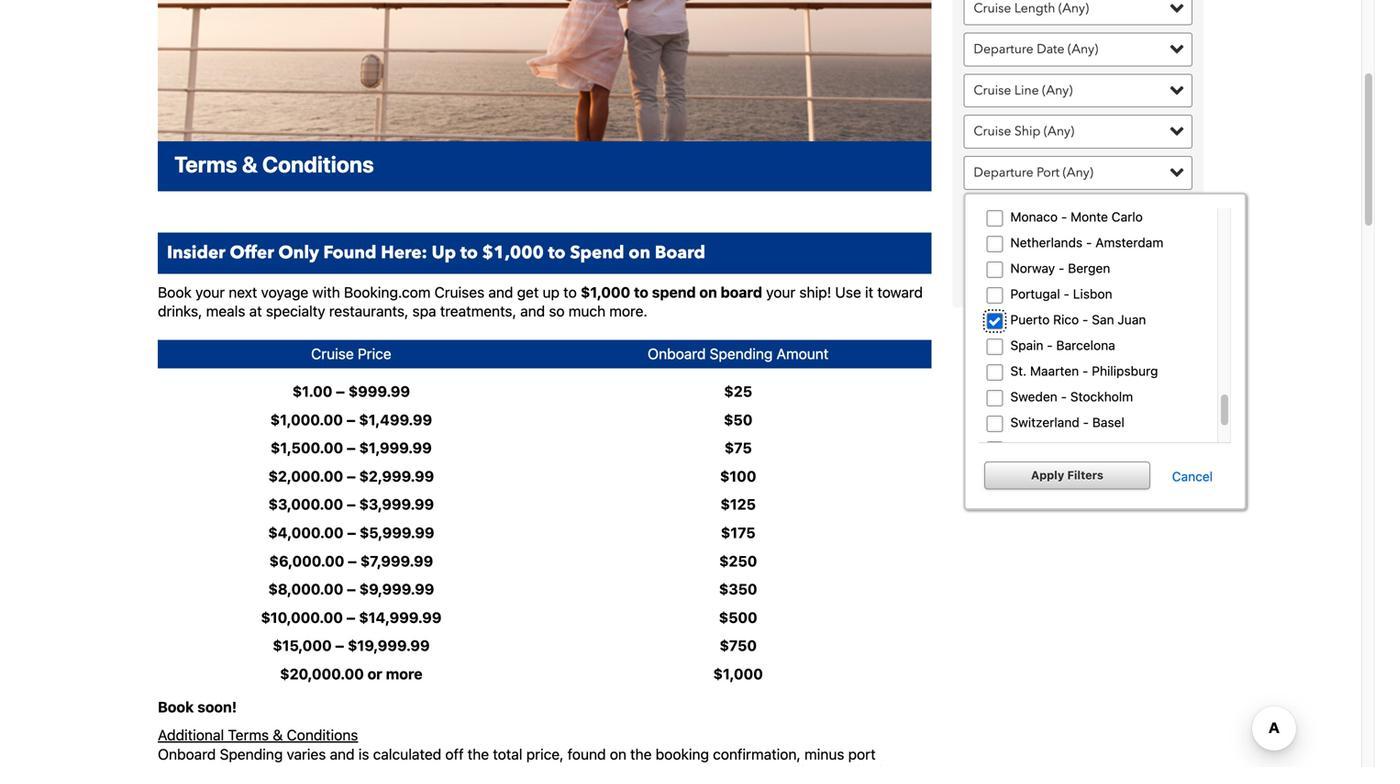 Task type: describe. For each thing, give the bounding box(es) containing it.
0 vertical spatial port
[[848, 745, 876, 763]]

$25 inside additional terms & conditions onboard spending varies and is calculated off the total price, found on the booking confirmation, minus port charges, port expenses, taxes, and travel protection. onboard spending amounts are as follows: $25 per $1-$99
[[799, 764, 825, 767]]

amounts
[[639, 764, 697, 767]]

restaurants,
[[329, 302, 409, 320]]

cruises
[[435, 283, 485, 301]]

monaco - monte carlo
[[1011, 209, 1143, 225]]

cruise for cruise line
[[974, 82, 1012, 99]]

up
[[543, 283, 560, 301]]

per
[[829, 764, 851, 767]]

booking.com
[[344, 283, 431, 301]]

– for $6,000.00
[[348, 552, 357, 570]]

cancel button
[[1154, 469, 1232, 484]]

and down is
[[365, 764, 390, 767]]

soon!
[[197, 698, 237, 716]]

switzerland - basel
[[1011, 415, 1125, 430]]

$20,000.00
[[280, 665, 364, 683]]

- for stockholm
[[1061, 389, 1067, 404]]

$5,999.99
[[360, 524, 434, 541]]

onboard spending amount
[[648, 345, 829, 363]]

any for departure port ( any )
[[1067, 164, 1090, 181]]

st. maarten - philipsburg
[[1011, 364, 1158, 379]]

ship!
[[800, 283, 832, 301]]

booking
[[656, 745, 709, 763]]

portugal
[[1011, 286, 1060, 302]]

sweden
[[1011, 389, 1058, 404]]

varies
[[287, 745, 326, 763]]

and inside your ship! use it toward drinks, meals at specialty restaurants, spa treatments, and so much more.
[[520, 302, 545, 320]]

) for cruise ship ( any )
[[1071, 123, 1075, 140]]

use
[[835, 283, 861, 301]]

0 vertical spatial &
[[242, 152, 258, 177]]

more
[[386, 665, 423, 683]]

only
[[278, 241, 319, 265]]

$1,499.99
[[359, 411, 432, 428]]

toward
[[878, 283, 923, 301]]

– for $4,000.00
[[347, 524, 356, 541]]

conditions inside additional terms & conditions onboard spending varies and is calculated off the total price, found on the booking confirmation, minus port charges, port expenses, taxes, and travel protection. onboard spending amounts are as follows: $25 per $1-$99
[[287, 726, 358, 744]]

board
[[721, 283, 762, 301]]

1 the from the left
[[468, 745, 489, 763]]

$4,000.00
[[268, 524, 344, 541]]

departure for departure date
[[974, 41, 1034, 58]]

sweden - stockholm
[[1011, 389, 1133, 404]]

much
[[569, 302, 606, 320]]

$1.00 – $999.99
[[292, 383, 410, 400]]

2 horizontal spatial on
[[700, 283, 717, 301]]

$350
[[719, 580, 758, 598]]

1 vertical spatial spending
[[220, 745, 283, 763]]

offer
[[230, 241, 274, 265]]

dialog containing monaco - monte carlo
[[964, 0, 1247, 528]]

so
[[549, 302, 565, 320]]

or
[[368, 665, 382, 683]]

follows:
[[745, 764, 795, 767]]

$1,500.00 – $1,999.99
[[271, 439, 432, 457]]

spain
[[1011, 338, 1044, 353]]

total
[[493, 745, 523, 763]]

tahiti - papeete
[[1011, 441, 1104, 456]]

here:
[[381, 241, 427, 265]]

cruise price
[[311, 345, 391, 363]]

terms & conditions image
[[158, 0, 932, 142]]

any for departure date ( any )
[[1072, 41, 1095, 58]]

$2,000.00 – $2,999.99
[[268, 467, 434, 485]]

any for cruise ship ( any )
[[1048, 123, 1071, 140]]

– for $1.00
[[336, 383, 345, 400]]

and left the get
[[488, 283, 513, 301]]

– for $8,000.00
[[347, 580, 356, 598]]

$9,999.99
[[359, 580, 434, 598]]

as
[[726, 764, 741, 767]]

$250
[[719, 552, 757, 570]]

( for departure port
[[1063, 164, 1067, 181]]

1 horizontal spatial spending
[[572, 764, 635, 767]]

- for bergen
[[1059, 261, 1065, 276]]

juan
[[1118, 312, 1146, 327]]

$175
[[721, 524, 756, 541]]

treatments,
[[440, 302, 517, 320]]

$999.99
[[348, 383, 410, 400]]

- for barcelona
[[1047, 338, 1053, 353]]

norway
[[1011, 261, 1055, 276]]

apply filters link
[[985, 462, 1151, 489]]

at
[[249, 302, 262, 320]]

stockholm
[[1071, 389, 1133, 404]]

book soon!
[[158, 698, 237, 716]]

are
[[701, 764, 722, 767]]

- left san
[[1083, 312, 1089, 327]]

additional terms & conditions onboard spending varies and is calculated off the total price, found on the booking confirmation, minus port charges, port expenses, taxes, and travel protection. onboard spending amounts are as follows: $25 per $1-$99
[[158, 726, 931, 767]]

price
[[358, 345, 391, 363]]

voyage
[[261, 283, 309, 301]]

( for cruise line
[[1043, 82, 1046, 99]]

insider
[[167, 241, 225, 265]]

taxes,
[[322, 764, 361, 767]]

spa
[[412, 302, 436, 320]]

amsterdam
[[1096, 235, 1164, 250]]

board
[[655, 241, 705, 265]]

st.
[[1011, 364, 1027, 379]]

$2,000.00
[[268, 467, 343, 485]]

switzerland
[[1011, 415, 1080, 430]]

lisbon
[[1073, 286, 1113, 302]]

1 vertical spatial $1,000
[[581, 283, 631, 301]]

- for monte
[[1061, 209, 1067, 225]]

cruise line ( any )
[[974, 82, 1073, 99]]

bergen
[[1068, 261, 1111, 276]]

0 horizontal spatial port
[[219, 764, 247, 767]]

$7,999.99
[[360, 552, 433, 570]]

barcelona
[[1057, 338, 1116, 353]]

) for departure date ( any )
[[1095, 41, 1099, 58]]



Task type: vqa. For each thing, say whether or not it's contained in the screenshot.
Your Ship! Use It Toward Drinks, Meals At Specialty Restaurants, Spa Treatments, And So Much More.
yes



Task type: locate. For each thing, give the bounding box(es) containing it.
1 horizontal spatial on
[[629, 241, 651, 265]]

- up switzerland - basel
[[1061, 389, 1067, 404]]

$6,000.00
[[269, 552, 344, 570]]

it
[[865, 283, 874, 301]]

and up 'taxes,'
[[330, 745, 355, 763]]

– up $1,500.00 – $1,999.99
[[347, 411, 356, 428]]

ship
[[1015, 123, 1041, 140]]

2 the from the left
[[630, 745, 652, 763]]

0 horizontal spatial &
[[242, 152, 258, 177]]

0 vertical spatial terms
[[174, 152, 237, 177]]

cruise up $1.00 – $999.99
[[311, 345, 354, 363]]

onboard down spend
[[648, 345, 706, 363]]

1 horizontal spatial the
[[630, 745, 652, 763]]

terms
[[174, 152, 237, 177], [228, 726, 269, 744]]

on left board
[[629, 241, 651, 265]]

None search field
[[953, 0, 1204, 308]]

search link
[[964, 244, 1193, 296]]

charges,
[[158, 764, 215, 767]]

basel
[[1093, 415, 1125, 430]]

any right line
[[1046, 82, 1069, 99]]

– down $1,500.00 – $1,999.99
[[347, 467, 356, 485]]

on left the board
[[700, 283, 717, 301]]

– for $2,000.00
[[347, 467, 356, 485]]

$1,000 down $750
[[713, 665, 763, 683]]

monte
[[1071, 209, 1108, 225]]

– up $10,000.00 – $14,999.99
[[347, 580, 356, 598]]

departure up cruise line ( any )
[[974, 41, 1034, 58]]

( right ship
[[1044, 123, 1048, 140]]

– down $1,000.00 – $1,499.99
[[347, 439, 356, 457]]

0 vertical spatial conditions
[[262, 152, 374, 177]]

spending down found
[[572, 764, 635, 767]]

carlo
[[1112, 209, 1143, 225]]

2 vertical spatial onboard
[[510, 764, 569, 767]]

on right found
[[610, 745, 627, 763]]

- for lisbon
[[1064, 286, 1070, 302]]

- down barcelona
[[1083, 364, 1089, 379]]

1 vertical spatial departure
[[974, 164, 1034, 181]]

2 horizontal spatial spending
[[710, 345, 773, 363]]

– right $1.00 at the left
[[336, 383, 345, 400]]

insider offer only found here: up to $1,000 to spend on board
[[167, 241, 705, 265]]

– down $8,000.00 – $9,999.99
[[347, 609, 356, 626]]

1 vertical spatial port
[[219, 764, 247, 767]]

– up $20,000.00 or more
[[335, 637, 344, 654]]

2 horizontal spatial onboard
[[648, 345, 706, 363]]

$1,000.00 – $1,499.99
[[270, 411, 432, 428]]

book your next voyage with booking.com cruises and get up to $1,000 to spend on board
[[158, 283, 762, 301]]

0 vertical spatial on
[[629, 241, 651, 265]]

0 vertical spatial $25
[[724, 383, 752, 400]]

cruise left ship
[[974, 123, 1012, 140]]

0 vertical spatial onboard
[[648, 345, 706, 363]]

$1,000 up much
[[581, 283, 631, 301]]

terms down soon!
[[228, 726, 269, 744]]

$19,999.99
[[348, 637, 430, 654]]

book for book your next voyage with booking.com cruises and get up to $1,000 to spend on board
[[158, 283, 192, 301]]

$75
[[725, 439, 752, 457]]

– up $6,000.00 – $7,999.99
[[347, 524, 356, 541]]

book
[[158, 283, 192, 301], [158, 698, 194, 716]]

$1,000 up the get
[[482, 241, 544, 265]]

1 vertical spatial terms
[[228, 726, 269, 744]]

1 horizontal spatial $1,000
[[581, 283, 631, 301]]

& up offer
[[242, 152, 258, 177]]

– down $4,000.00 – $5,999.99
[[348, 552, 357, 570]]

on
[[629, 241, 651, 265], [700, 283, 717, 301], [610, 745, 627, 763]]

$500
[[719, 609, 758, 626]]

- for papeete
[[1046, 441, 1052, 456]]

onboard down price,
[[510, 764, 569, 767]]

spending left amount
[[710, 345, 773, 363]]

drinks,
[[158, 302, 202, 320]]

2 vertical spatial spending
[[572, 764, 635, 767]]

expenses,
[[250, 764, 318, 767]]

– down $2,000.00 – $2,999.99
[[347, 496, 356, 513]]

spend
[[570, 241, 624, 265]]

netherlands
[[1011, 235, 1083, 250]]

1 book from the top
[[158, 283, 192, 301]]

- up bergen
[[1086, 235, 1092, 250]]

0 vertical spatial cruise
[[974, 82, 1012, 99]]

( right line
[[1043, 82, 1046, 99]]

–
[[336, 383, 345, 400], [347, 411, 356, 428], [347, 439, 356, 457], [347, 467, 356, 485], [347, 496, 356, 513], [347, 524, 356, 541], [348, 552, 357, 570], [347, 580, 356, 598], [347, 609, 356, 626], [335, 637, 344, 654]]

- up portugal - lisbon
[[1059, 261, 1065, 276]]

filters
[[1068, 468, 1104, 482]]

0 vertical spatial spending
[[710, 345, 773, 363]]

port right the charges,
[[219, 764, 247, 767]]

2 departure from the top
[[974, 164, 1034, 181]]

- for basel
[[1083, 415, 1089, 430]]

0 horizontal spatial on
[[610, 745, 627, 763]]

$6,000.00 – $7,999.99
[[269, 552, 433, 570]]

-
[[1061, 209, 1067, 225], [1086, 235, 1092, 250], [1059, 261, 1065, 276], [1064, 286, 1070, 302], [1083, 312, 1089, 327], [1047, 338, 1053, 353], [1083, 364, 1089, 379], [1061, 389, 1067, 404], [1083, 415, 1089, 430], [1046, 441, 1052, 456]]

any right ship
[[1048, 123, 1071, 140]]

& inside additional terms & conditions onboard spending varies and is calculated off the total price, found on the booking confirmation, minus port charges, port expenses, taxes, and travel protection. onboard spending amounts are as follows: $25 per $1-$99
[[273, 726, 283, 744]]

next
[[229, 283, 257, 301]]

the up amounts
[[630, 745, 652, 763]]

2 vertical spatial on
[[610, 745, 627, 763]]

$125
[[721, 496, 756, 513]]

1 your from the left
[[195, 283, 225, 301]]

$1,000
[[482, 241, 544, 265], [581, 283, 631, 301], [713, 665, 763, 683]]

departure for departure port
[[974, 164, 1034, 181]]

2 horizontal spatial $1,000
[[713, 665, 763, 683]]

1 horizontal spatial your
[[766, 283, 796, 301]]

and down the get
[[520, 302, 545, 320]]

1 vertical spatial book
[[158, 698, 194, 716]]

any right date
[[1072, 41, 1095, 58]]

) for cruise line ( any )
[[1069, 82, 1073, 99]]

date
[[1037, 41, 1065, 58]]

spending up expenses,
[[220, 745, 283, 763]]

specialty
[[266, 302, 325, 320]]

0 horizontal spatial spending
[[220, 745, 283, 763]]

- right tahiti
[[1046, 441, 1052, 456]]

( for departure date
[[1068, 41, 1072, 58]]

your up meals
[[195, 283, 225, 301]]

1 vertical spatial cruise
[[974, 123, 1012, 140]]

conditions up varies
[[287, 726, 358, 744]]

$1,000.00
[[270, 411, 343, 428]]

minus
[[805, 745, 845, 763]]

cruise left line
[[974, 82, 1012, 99]]

departure port ( any )
[[974, 164, 1094, 181]]

0 horizontal spatial $1,000
[[482, 241, 544, 265]]

- left 'basel'
[[1083, 415, 1089, 430]]

travel
[[394, 764, 430, 767]]

rico
[[1053, 312, 1079, 327]]

0 horizontal spatial your
[[195, 283, 225, 301]]

0 vertical spatial book
[[158, 283, 192, 301]]

0 horizontal spatial the
[[468, 745, 489, 763]]

departure left port
[[974, 164, 1034, 181]]

conditions up only
[[262, 152, 374, 177]]

off
[[445, 745, 464, 763]]

terms & conditions
[[174, 152, 374, 177]]

$10,000.00 – $14,999.99
[[261, 609, 442, 626]]

1 vertical spatial &
[[273, 726, 283, 744]]

0 vertical spatial $1,000
[[482, 241, 544, 265]]

any for cruise line ( any )
[[1046, 82, 1069, 99]]

departure
[[974, 41, 1034, 58], [974, 164, 1034, 181]]

spend
[[652, 283, 696, 301]]

book up the additional
[[158, 698, 194, 716]]

2 vertical spatial $1,000
[[713, 665, 763, 683]]

cancel
[[1172, 469, 1213, 484]]

philipsburg
[[1092, 364, 1158, 379]]

spain - barcelona
[[1011, 338, 1116, 353]]

apply
[[1031, 468, 1065, 482]]

confirmation,
[[713, 745, 801, 763]]

) right ship
[[1071, 123, 1075, 140]]

( right date
[[1068, 41, 1072, 58]]

any right port
[[1067, 164, 1090, 181]]

1 horizontal spatial onboard
[[510, 764, 569, 767]]

- for amsterdam
[[1086, 235, 1092, 250]]

puerto
[[1011, 312, 1050, 327]]

netherlands - amsterdam
[[1011, 235, 1164, 250]]

) right port
[[1090, 164, 1094, 181]]

2 vertical spatial cruise
[[311, 345, 354, 363]]

$14,999.99
[[359, 609, 442, 626]]

$4,000.00 – $5,999.99
[[268, 524, 434, 541]]

$750
[[720, 637, 757, 654]]

cruise for cruise ship
[[974, 123, 1012, 140]]

$1,500.00
[[271, 439, 343, 457]]

1 vertical spatial onboard
[[158, 745, 216, 763]]

the up protection. on the left of the page
[[468, 745, 489, 763]]

apply filters
[[1031, 468, 1104, 482]]

book for book soon!
[[158, 698, 194, 716]]

1 vertical spatial $25
[[799, 764, 825, 767]]

on inside additional terms & conditions onboard spending varies and is calculated off the total price, found on the booking confirmation, minus port charges, port expenses, taxes, and travel protection. onboard spending amounts are as follows: $25 per $1-$99
[[610, 745, 627, 763]]

( right port
[[1063, 164, 1067, 181]]

$25 up $50
[[724, 383, 752, 400]]

) for departure port ( any )
[[1090, 164, 1094, 181]]

more.
[[610, 302, 648, 320]]

)
[[1095, 41, 1099, 58], [1069, 82, 1073, 99], [1071, 123, 1075, 140], [1090, 164, 1094, 181]]

1 vertical spatial conditions
[[287, 726, 358, 744]]

$1.00
[[292, 383, 333, 400]]

– for $15,000
[[335, 637, 344, 654]]

( for cruise ship
[[1044, 123, 1048, 140]]

$15,000
[[273, 637, 332, 654]]

$3,999.99
[[359, 496, 434, 513]]

– for $1,500.00
[[347, 439, 356, 457]]

0 horizontal spatial onboard
[[158, 745, 216, 763]]

none search field containing departure date
[[953, 0, 1204, 308]]

port
[[848, 745, 876, 763], [219, 764, 247, 767]]

$25 down minus
[[799, 764, 825, 767]]

book up drinks,
[[158, 283, 192, 301]]

additional
[[158, 726, 224, 744]]

2 book from the top
[[158, 698, 194, 716]]

norway - bergen
[[1011, 261, 1111, 276]]

price,
[[526, 745, 564, 763]]

your inside your ship! use it toward drinks, meals at specialty restaurants, spa treatments, and so much more.
[[766, 283, 796, 301]]

tahiti
[[1011, 441, 1042, 456]]

1 horizontal spatial &
[[273, 726, 283, 744]]

terms inside additional terms & conditions onboard spending varies and is calculated off the total price, found on the booking confirmation, minus port charges, port expenses, taxes, and travel protection. onboard spending amounts are as follows: $25 per $1-$99
[[228, 726, 269, 744]]

onboard up the charges,
[[158, 745, 216, 763]]

papeete
[[1055, 441, 1104, 456]]

– for $3,000.00
[[347, 496, 356, 513]]

1 horizontal spatial port
[[848, 745, 876, 763]]

cruise ship ( any )
[[974, 123, 1075, 140]]

1 horizontal spatial $25
[[799, 764, 825, 767]]

- up rico
[[1064, 286, 1070, 302]]

monaco
[[1011, 209, 1058, 225]]

(
[[1068, 41, 1072, 58], [1043, 82, 1046, 99], [1044, 123, 1048, 140], [1063, 164, 1067, 181]]

) right date
[[1095, 41, 1099, 58]]

0 vertical spatial departure
[[974, 41, 1034, 58]]

– for $1,000.00
[[347, 411, 356, 428]]

$8,000.00
[[268, 580, 344, 598]]

0 horizontal spatial $25
[[724, 383, 752, 400]]

departure date ( any )
[[974, 41, 1099, 58]]

your left ship!
[[766, 283, 796, 301]]

$20,000.00 or more
[[280, 665, 423, 683]]

up
[[432, 241, 456, 265]]

- left monte
[[1061, 209, 1067, 225]]

– for $10,000.00
[[347, 609, 356, 626]]

- right spain
[[1047, 338, 1053, 353]]

terms up insider
[[174, 152, 237, 177]]

& up expenses,
[[273, 726, 283, 744]]

amount
[[777, 345, 829, 363]]

) right line
[[1069, 82, 1073, 99]]

get
[[517, 283, 539, 301]]

2 your from the left
[[766, 283, 796, 301]]

dialog
[[964, 0, 1247, 528]]

port up '$1-'
[[848, 745, 876, 763]]

1 departure from the top
[[974, 41, 1034, 58]]

1 vertical spatial on
[[700, 283, 717, 301]]



